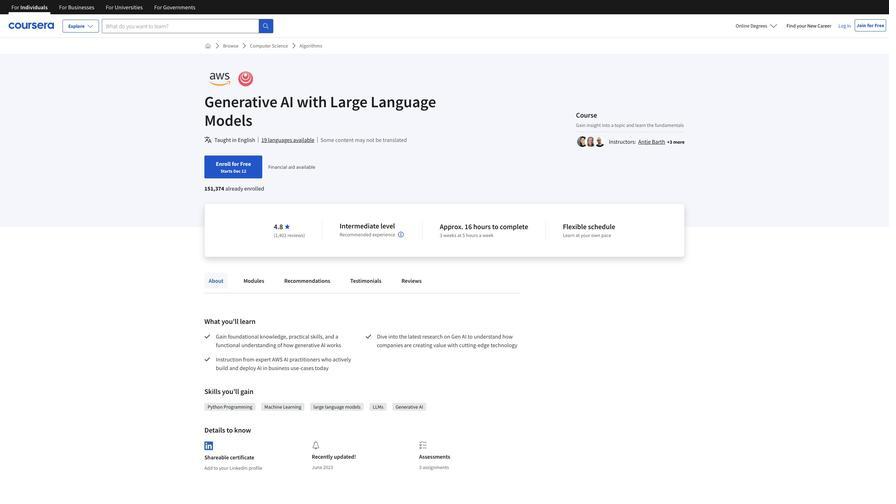 Task type: vqa. For each thing, say whether or not it's contained in the screenshot.
'language'
yes



Task type: describe. For each thing, give the bounding box(es) containing it.
generative for generative ai
[[396, 404, 418, 410]]

science
[[272, 43, 288, 49]]

online degrees button
[[730, 18, 783, 34]]

pace
[[602, 232, 612, 238]]

be
[[376, 136, 382, 143]]

antje
[[639, 138, 651, 145]]

16
[[465, 222, 472, 231]]

151,374
[[205, 185, 224, 192]]

free for enroll
[[240, 160, 251, 167]]

2 horizontal spatial your
[[797, 23, 807, 29]]

find your new career link
[[783, 21, 835, 30]]

modules link
[[239, 273, 269, 289]]

log in link
[[835, 21, 855, 30]]

recommended
[[340, 231, 372, 238]]

gen
[[452, 333, 461, 340]]

creating
[[413, 341, 433, 349]]

gain
[[241, 387, 254, 396]]

browse link
[[220, 39, 241, 52]]

not
[[367, 136, 375, 143]]

into inside course gain insight into a topic and learn the fundamentals
[[602, 122, 610, 128]]

how for understand
[[503, 333, 513, 340]]

add to your linkedin profile
[[205, 465, 262, 471]]

ai inside dive into the latest research on gen ai to understand how companies are creating value with cutting-edge technology
[[462, 333, 467, 340]]

intermediate
[[340, 221, 379, 230]]

models
[[205, 110, 253, 130]]

computer
[[250, 43, 271, 49]]

with inside generative ai with large language models
[[297, 92, 327, 112]]

151,374 already enrolled
[[205, 185, 264, 192]]

at inside 'approx. 16 hours to complete 3 weeks at 5 hours a week'
[[458, 232, 462, 238]]

mike chambers image
[[595, 136, 605, 147]]

testimonials
[[350, 277, 382, 284]]

ai inside 'link'
[[419, 404, 423, 410]]

companies
[[377, 341, 403, 349]]

a inside gain foundational knowledge, practical skills, and a functional understanding of how generative ai works
[[336, 333, 338, 340]]

for for individuals
[[11, 4, 19, 11]]

already
[[225, 185, 243, 192]]

weeks
[[443, 232, 457, 238]]

1 vertical spatial hours
[[466, 232, 478, 238]]

you'll for what
[[222, 317, 239, 326]]

a inside 'approx. 16 hours to complete 3 weeks at 5 hours a week'
[[479, 232, 482, 238]]

add
[[205, 465, 213, 471]]

build
[[216, 364, 228, 371]]

large language models
[[314, 404, 361, 410]]

updated!
[[334, 453, 356, 460]]

0 horizontal spatial in
[[232, 136, 237, 143]]

the inside course gain insight into a topic and learn the fundamentals
[[647, 122, 654, 128]]

5
[[463, 232, 465, 238]]

what
[[205, 317, 220, 326]]

python programming
[[208, 404, 252, 410]]

available for 19 languages available
[[293, 136, 315, 143]]

3 inside 'approx. 16 hours to complete 3 weeks at 5 hours a week'
[[440, 232, 442, 238]]

browse
[[223, 43, 239, 49]]

coursera image
[[9, 20, 54, 32]]

recently
[[312, 453, 333, 460]]

you'll for skills
[[222, 387, 239, 396]]

learning
[[283, 404, 301, 410]]

financial
[[268, 164, 287, 170]]

generative
[[295, 341, 320, 349]]

available for financial aid available
[[296, 164, 315, 170]]

instructors: antje barth +3 more
[[609, 138, 685, 145]]

starts
[[221, 168, 233, 174]]

content
[[335, 136, 354, 143]]

certificate
[[230, 454, 254, 461]]

dec
[[233, 168, 241, 174]]

research
[[423, 333, 443, 340]]

online
[[736, 23, 750, 29]]

to inside 'approx. 16 hours to complete 3 weeks at 5 hours a week'
[[492, 222, 499, 231]]

learn
[[563, 232, 575, 238]]

ai inside generative ai with large language models
[[281, 92, 294, 112]]

know
[[234, 425, 251, 434]]

edge
[[478, 341, 490, 349]]

flexible
[[563, 222, 587, 231]]

join
[[857, 22, 867, 29]]

gain inside course gain insight into a topic and learn the fundamentals
[[576, 122, 586, 128]]

technology
[[491, 341, 518, 349]]

dive
[[377, 333, 387, 340]]

about
[[209, 277, 224, 284]]

how for of
[[283, 341, 294, 349]]

shareable
[[205, 454, 229, 461]]

today
[[315, 364, 329, 371]]

free for join
[[875, 22, 885, 29]]

details to know
[[205, 425, 251, 434]]

modules
[[244, 277, 264, 284]]

taught
[[215, 136, 231, 143]]

for businesses
[[59, 4, 94, 11]]

machine learning link
[[265, 403, 301, 410]]

about link
[[205, 273, 228, 289]]

to right "add"
[[214, 465, 218, 471]]

financial aid available
[[268, 164, 315, 170]]

for for universities
[[106, 4, 114, 11]]

barth
[[652, 138, 666, 145]]

governments
[[163, 4, 195, 11]]

enroll
[[216, 160, 231, 167]]

instruction
[[216, 356, 242, 363]]

to left know
[[227, 425, 233, 434]]

of
[[278, 341, 282, 349]]

0 vertical spatial hours
[[474, 222, 491, 231]]

for for businesses
[[59, 4, 67, 11]]

from
[[243, 356, 255, 363]]

log
[[839, 23, 847, 29]]

reviews)
[[288, 232, 305, 238]]

deploy
[[240, 364, 256, 371]]

financial aid available button
[[268, 164, 315, 170]]

python programming link
[[208, 403, 252, 410]]

language
[[325, 404, 344, 410]]

for for enroll
[[232, 160, 239, 167]]

recommendations link
[[280, 273, 335, 289]]

to inside dive into the latest research on gen ai to understand how companies are creating value with cutting-edge technology
[[468, 333, 473, 340]]

skills,
[[311, 333, 324, 340]]

practical
[[289, 333, 310, 340]]

taught in english
[[215, 136, 255, 143]]

generative ai link
[[396, 403, 423, 410]]

on
[[444, 333, 450, 340]]



Task type: locate. For each thing, give the bounding box(es) containing it.
0 vertical spatial and
[[627, 122, 635, 128]]

join for free link
[[855, 19, 887, 31]]

translated
[[383, 136, 407, 143]]

for inside enroll for free starts dec 12
[[232, 160, 239, 167]]

1 horizontal spatial generative
[[396, 404, 418, 410]]

course gain insight into a topic and learn the fundamentals
[[576, 110, 684, 128]]

deeplearning.ai image
[[205, 71, 261, 87]]

0 vertical spatial learn
[[636, 122, 646, 128]]

generative ai
[[396, 404, 423, 410]]

0 horizontal spatial the
[[399, 333, 407, 340]]

universities
[[115, 4, 143, 11]]

your down shareable certificate
[[219, 465, 229, 471]]

1 horizontal spatial gain
[[576, 122, 586, 128]]

computer science
[[250, 43, 288, 49]]

0 vertical spatial your
[[797, 23, 807, 29]]

0 vertical spatial generative
[[205, 92, 278, 112]]

available right aid
[[296, 164, 315, 170]]

works
[[327, 341, 341, 349]]

actively
[[333, 356, 351, 363]]

find
[[787, 23, 796, 29]]

llms
[[373, 404, 384, 410]]

in inside instruction from expert aws ai practitioners who actively build and deploy ai in business use-cases today
[[263, 364, 268, 371]]

programming
[[224, 404, 252, 410]]

0 vertical spatial you'll
[[222, 317, 239, 326]]

0 vertical spatial into
[[602, 122, 610, 128]]

4 for from the left
[[154, 4, 162, 11]]

more
[[674, 139, 685, 145]]

for
[[11, 4, 19, 11], [59, 4, 67, 11], [106, 4, 114, 11], [154, 4, 162, 11]]

and right topic
[[627, 122, 635, 128]]

large
[[314, 404, 324, 410]]

you'll right what
[[222, 317, 239, 326]]

llms link
[[373, 403, 384, 410]]

0 horizontal spatial your
[[219, 465, 229, 471]]

experience
[[373, 231, 395, 238]]

may
[[355, 136, 365, 143]]

1 horizontal spatial and
[[325, 333, 334, 340]]

0 horizontal spatial with
[[297, 92, 327, 112]]

2023
[[323, 464, 333, 470]]

2 horizontal spatial a
[[611, 122, 614, 128]]

2 vertical spatial and
[[229, 364, 239, 371]]

learn up the antje
[[636, 122, 646, 128]]

free right join
[[875, 22, 885, 29]]

business
[[269, 364, 290, 371]]

2 at from the left
[[576, 232, 580, 238]]

learn
[[636, 122, 646, 128], [240, 317, 256, 326]]

for left universities
[[106, 4, 114, 11]]

for for governments
[[154, 4, 162, 11]]

home image
[[205, 43, 211, 49]]

languages
[[268, 136, 292, 143]]

19 languages available button
[[261, 136, 315, 144]]

1 vertical spatial how
[[283, 341, 294, 349]]

free up '12'
[[240, 160, 251, 167]]

2 horizontal spatial and
[[627, 122, 635, 128]]

instruction from expert aws ai practitioners who actively build and deploy ai in business use-cases today
[[216, 356, 352, 371]]

to up week
[[492, 222, 499, 231]]

generative inside 'link'
[[396, 404, 418, 410]]

gain inside gain foundational knowledge, practical skills, and a functional understanding of how generative ai works
[[216, 333, 227, 340]]

ai inside gain foundational knowledge, practical skills, and a functional understanding of how generative ai works
[[321, 341, 326, 349]]

0 horizontal spatial gain
[[216, 333, 227, 340]]

3 left weeks
[[440, 232, 442, 238]]

2 vertical spatial a
[[336, 333, 338, 340]]

at inside "flexible schedule learn at your own pace"
[[576, 232, 580, 238]]

1 vertical spatial and
[[325, 333, 334, 340]]

gain foundational knowledge, practical skills, and a functional understanding of how generative ai works
[[216, 333, 341, 349]]

join for free
[[857, 22, 885, 29]]

generative right llms link
[[396, 404, 418, 410]]

how inside gain foundational knowledge, practical skills, and a functional understanding of how generative ai works
[[283, 341, 294, 349]]

at right learn
[[576, 232, 580, 238]]

ai
[[281, 92, 294, 112], [462, 333, 467, 340], [321, 341, 326, 349], [284, 356, 289, 363], [257, 364, 262, 371], [419, 404, 423, 410]]

the
[[647, 122, 654, 128], [399, 333, 407, 340]]

for for join
[[868, 22, 874, 29]]

1 horizontal spatial the
[[647, 122, 654, 128]]

and inside course gain insight into a topic and learn the fundamentals
[[627, 122, 635, 128]]

1 vertical spatial the
[[399, 333, 407, 340]]

1 horizontal spatial learn
[[636, 122, 646, 128]]

0 vertical spatial the
[[647, 122, 654, 128]]

approx.
[[440, 222, 463, 231]]

2 vertical spatial your
[[219, 465, 229, 471]]

details
[[205, 425, 225, 434]]

(1,402 reviews)
[[274, 232, 305, 238]]

1 vertical spatial free
[[240, 160, 251, 167]]

large language models link
[[314, 403, 361, 410]]

0 horizontal spatial learn
[[240, 317, 256, 326]]

1 vertical spatial available
[[296, 164, 315, 170]]

None search field
[[102, 19, 274, 33]]

0 vertical spatial with
[[297, 92, 327, 112]]

19
[[261, 136, 267, 143]]

0 horizontal spatial how
[[283, 341, 294, 349]]

you'll up python programming link
[[222, 387, 239, 396]]

the up are
[[399, 333, 407, 340]]

generative down deeplearning.ai image
[[205, 92, 278, 112]]

3 for from the left
[[106, 4, 114, 11]]

a up 'works'
[[336, 333, 338, 340]]

3
[[440, 232, 442, 238], [419, 464, 422, 470]]

python
[[208, 404, 223, 410]]

reviews link
[[397, 273, 426, 289]]

0 horizontal spatial a
[[336, 333, 338, 340]]

1 at from the left
[[458, 232, 462, 238]]

enroll for free starts dec 12
[[216, 160, 251, 174]]

1 horizontal spatial how
[[503, 333, 513, 340]]

1 vertical spatial you'll
[[222, 387, 239, 396]]

gain up functional
[[216, 333, 227, 340]]

the up antje barth link
[[647, 122, 654, 128]]

for universities
[[106, 4, 143, 11]]

week
[[483, 232, 494, 238]]

in down expert
[[263, 364, 268, 371]]

1 for from the left
[[11, 4, 19, 11]]

insight
[[587, 122, 601, 128]]

and down instruction
[[229, 364, 239, 371]]

0 horizontal spatial for
[[232, 160, 239, 167]]

algorithms link
[[297, 39, 325, 52]]

available left some
[[293, 136, 315, 143]]

banner navigation
[[6, 0, 201, 14]]

find your new career
[[787, 23, 832, 29]]

cases
[[301, 364, 314, 371]]

a left topic
[[611, 122, 614, 128]]

1 horizontal spatial free
[[875, 22, 885, 29]]

hours
[[474, 222, 491, 231], [466, 232, 478, 238]]

free inside enroll for free starts dec 12
[[240, 160, 251, 167]]

available inside button
[[293, 136, 315, 143]]

1 vertical spatial into
[[389, 333, 398, 340]]

1 vertical spatial for
[[232, 160, 239, 167]]

antje barth image
[[577, 136, 588, 147]]

your inside "flexible schedule learn at your own pace"
[[581, 232, 591, 238]]

who
[[321, 356, 332, 363]]

recently updated!
[[312, 453, 356, 460]]

algorithms
[[300, 43, 322, 49]]

how inside dive into the latest research on gen ai to understand how companies are creating value with cutting-edge technology
[[503, 333, 513, 340]]

english
[[238, 136, 255, 143]]

0 vertical spatial available
[[293, 136, 315, 143]]

1 horizontal spatial for
[[868, 22, 874, 29]]

and up 'works'
[[325, 333, 334, 340]]

0 horizontal spatial and
[[229, 364, 239, 371]]

june 2023
[[312, 464, 333, 470]]

assignments
[[423, 464, 449, 470]]

0 horizontal spatial 3
[[419, 464, 422, 470]]

into right insight
[[602, 122, 610, 128]]

a inside course gain insight into a topic and learn the fundamentals
[[611, 122, 614, 128]]

large
[[330, 92, 368, 112]]

at left the 5
[[458, 232, 462, 238]]

0 vertical spatial free
[[875, 22, 885, 29]]

1 horizontal spatial at
[[576, 232, 580, 238]]

1 horizontal spatial with
[[448, 341, 458, 349]]

shelbee eigenbrode image
[[586, 136, 597, 147]]

to
[[492, 222, 499, 231], [468, 333, 473, 340], [227, 425, 233, 434], [214, 465, 218, 471]]

3 left assignments
[[419, 464, 422, 470]]

1 horizontal spatial your
[[581, 232, 591, 238]]

0 horizontal spatial into
[[389, 333, 398, 340]]

0 horizontal spatial at
[[458, 232, 462, 238]]

2 for from the left
[[59, 4, 67, 11]]

generative for generative ai with large language models
[[205, 92, 278, 112]]

1 vertical spatial gain
[[216, 333, 227, 340]]

0 vertical spatial for
[[868, 22, 874, 29]]

to up the cutting- in the bottom right of the page
[[468, 333, 473, 340]]

gain
[[576, 122, 586, 128], [216, 333, 227, 340]]

at
[[458, 232, 462, 238], [576, 232, 580, 238]]

1 vertical spatial in
[[263, 364, 268, 371]]

schedule
[[588, 222, 616, 231]]

expert
[[256, 356, 271, 363]]

new
[[808, 23, 817, 29]]

own
[[592, 232, 601, 238]]

0 horizontal spatial free
[[240, 160, 251, 167]]

0 vertical spatial a
[[611, 122, 614, 128]]

a left week
[[479, 232, 482, 238]]

linkedin
[[230, 465, 248, 471]]

what you'll learn
[[205, 317, 256, 326]]

1 vertical spatial a
[[479, 232, 482, 238]]

understand
[[474, 333, 502, 340]]

in right taught
[[232, 136, 237, 143]]

0 horizontal spatial generative
[[205, 92, 278, 112]]

1 vertical spatial generative
[[396, 404, 418, 410]]

learn up "foundational"
[[240, 317, 256, 326]]

1 horizontal spatial in
[[263, 364, 268, 371]]

1 vertical spatial with
[[448, 341, 458, 349]]

how up technology
[[503, 333, 513, 340]]

1 horizontal spatial into
[[602, 122, 610, 128]]

for up dec
[[232, 160, 239, 167]]

your left own
[[581, 232, 591, 238]]

1 vertical spatial learn
[[240, 317, 256, 326]]

0 vertical spatial gain
[[576, 122, 586, 128]]

into up companies
[[389, 333, 398, 340]]

1 horizontal spatial 3
[[440, 232, 442, 238]]

how right of on the bottom of page
[[283, 341, 294, 349]]

you'll
[[222, 317, 239, 326], [222, 387, 239, 396]]

and inside gain foundational knowledge, practical skills, and a functional understanding of how generative ai works
[[325, 333, 334, 340]]

instructors:
[[609, 138, 636, 145]]

for left governments
[[154, 4, 162, 11]]

with inside dive into the latest research on gen ai to understand how companies are creating value with cutting-edge technology
[[448, 341, 458, 349]]

online degrees
[[736, 23, 768, 29]]

hours right the 5
[[466, 232, 478, 238]]

degrees
[[751, 23, 768, 29]]

for
[[868, 22, 874, 29], [232, 160, 239, 167]]

with
[[297, 92, 327, 112], [448, 341, 458, 349]]

recommendations
[[284, 277, 330, 284]]

reviews
[[402, 277, 422, 284]]

0 vertical spatial in
[[232, 136, 237, 143]]

0 vertical spatial how
[[503, 333, 513, 340]]

intermediate level
[[340, 221, 395, 230]]

1 vertical spatial your
[[581, 232, 591, 238]]

for left individuals
[[11, 4, 19, 11]]

for left the businesses
[[59, 4, 67, 11]]

1 vertical spatial 3
[[419, 464, 422, 470]]

level
[[381, 221, 395, 230]]

for right join
[[868, 22, 874, 29]]

and inside instruction from expert aws ai practitioners who actively build and deploy ai in business use-cases today
[[229, 364, 239, 371]]

machine learning
[[265, 404, 301, 410]]

1 horizontal spatial a
[[479, 232, 482, 238]]

information about difficulty level pre-requisites. image
[[398, 232, 404, 237]]

explore button
[[63, 20, 99, 33]]

gain down course
[[576, 122, 586, 128]]

generative inside generative ai with large language models
[[205, 92, 278, 112]]

4.8
[[274, 222, 283, 231]]

hours up week
[[474, 222, 491, 231]]

use-
[[291, 364, 301, 371]]

+3
[[667, 139, 673, 145]]

into inside dive into the latest research on gen ai to understand how companies are creating value with cutting-edge technology
[[389, 333, 398, 340]]

your right "find"
[[797, 23, 807, 29]]

What do you want to learn? text field
[[102, 19, 259, 33]]

learn inside course gain insight into a topic and learn the fundamentals
[[636, 122, 646, 128]]

models
[[345, 404, 361, 410]]

0 vertical spatial 3
[[440, 232, 442, 238]]

the inside dive into the latest research on gen ai to understand how companies are creating value with cutting-edge technology
[[399, 333, 407, 340]]



